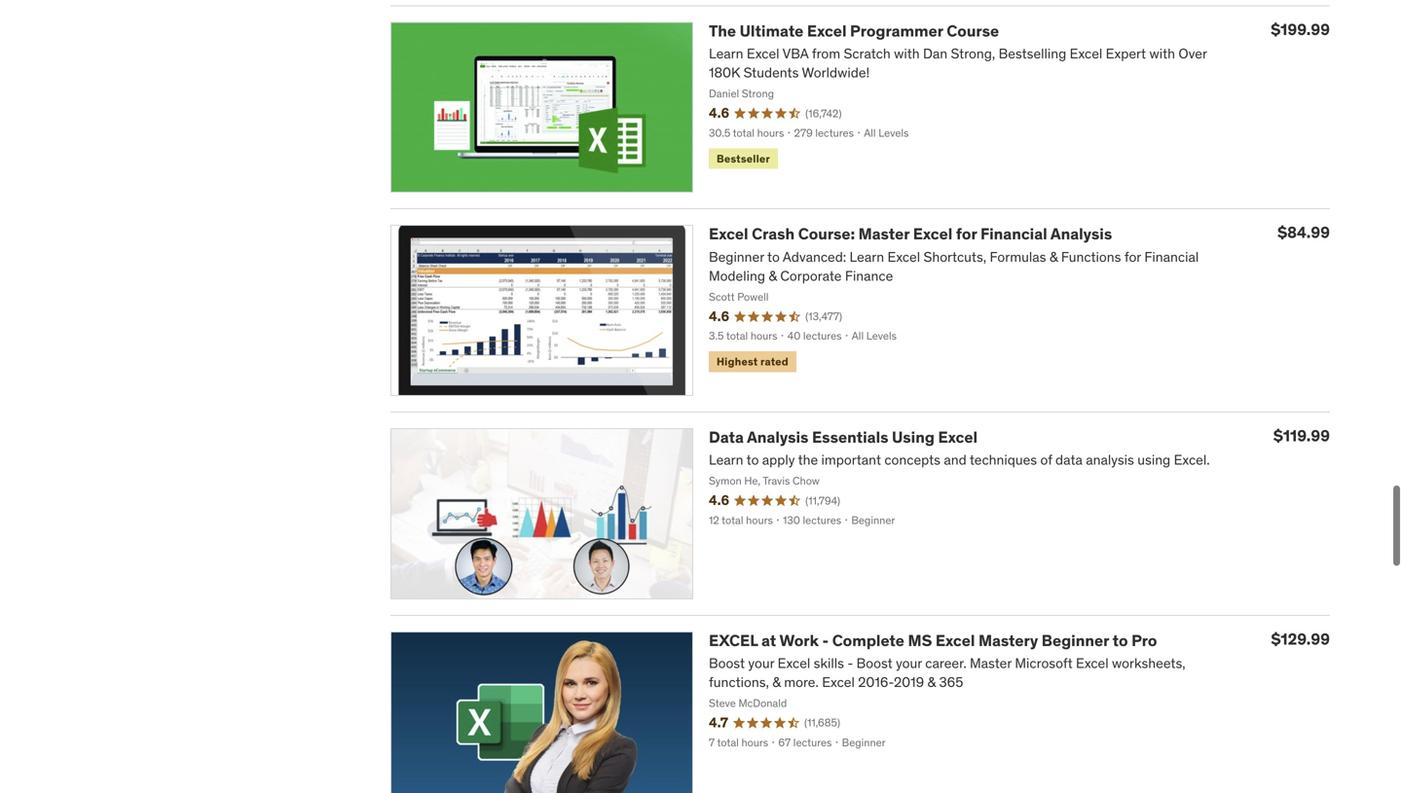 Task type: describe. For each thing, give the bounding box(es) containing it.
$199.99
[[1271, 19, 1331, 39]]

ms
[[908, 631, 932, 651]]

financial
[[981, 224, 1048, 244]]

excel crash course: master excel for financial analysis link
[[709, 224, 1113, 244]]

excel at work - complete ms excel mastery beginner to pro link
[[709, 631, 1158, 651]]

$129.99
[[1272, 629, 1331, 649]]

work
[[780, 631, 819, 651]]

course
[[947, 21, 999, 41]]

0 vertical spatial analysis
[[1051, 224, 1113, 244]]

course:
[[798, 224, 855, 244]]

crash
[[752, 224, 795, 244]]

at
[[762, 631, 777, 651]]

$84.99
[[1278, 223, 1331, 243]]

using
[[892, 428, 935, 448]]

data
[[709, 428, 744, 448]]

master
[[859, 224, 910, 244]]

excel left crash
[[709, 224, 749, 244]]

data analysis essentials using excel
[[709, 428, 978, 448]]

for
[[956, 224, 977, 244]]

essentials
[[812, 428, 889, 448]]

excel crash course: master excel for financial analysis
[[709, 224, 1113, 244]]

data analysis essentials using excel link
[[709, 428, 978, 448]]



Task type: locate. For each thing, give the bounding box(es) containing it.
ultimate
[[740, 21, 804, 41]]

excel right ultimate
[[807, 21, 847, 41]]

analysis right data
[[747, 428, 809, 448]]

pro
[[1132, 631, 1158, 651]]

1 horizontal spatial analysis
[[1051, 224, 1113, 244]]

excel right ms
[[936, 631, 975, 651]]

the
[[709, 21, 736, 41]]

programmer
[[850, 21, 944, 41]]

1 vertical spatial analysis
[[747, 428, 809, 448]]

excel
[[709, 631, 758, 651]]

0 horizontal spatial analysis
[[747, 428, 809, 448]]

$119.99
[[1274, 426, 1331, 446]]

excel right using
[[938, 428, 978, 448]]

complete
[[832, 631, 905, 651]]

-
[[823, 631, 829, 651]]

excel
[[807, 21, 847, 41], [709, 224, 749, 244], [913, 224, 953, 244], [938, 428, 978, 448], [936, 631, 975, 651]]

excel left for
[[913, 224, 953, 244]]

mastery
[[979, 631, 1039, 651]]

beginner
[[1042, 631, 1109, 651]]

to
[[1113, 631, 1128, 651]]

excel at work - complete ms excel mastery beginner to pro
[[709, 631, 1158, 651]]

the ultimate excel programmer course
[[709, 21, 999, 41]]

the ultimate excel programmer course link
[[709, 21, 999, 41]]

analysis
[[1051, 224, 1113, 244], [747, 428, 809, 448]]

analysis right financial
[[1051, 224, 1113, 244]]



Task type: vqa. For each thing, say whether or not it's contained in the screenshot.
Programmer
yes



